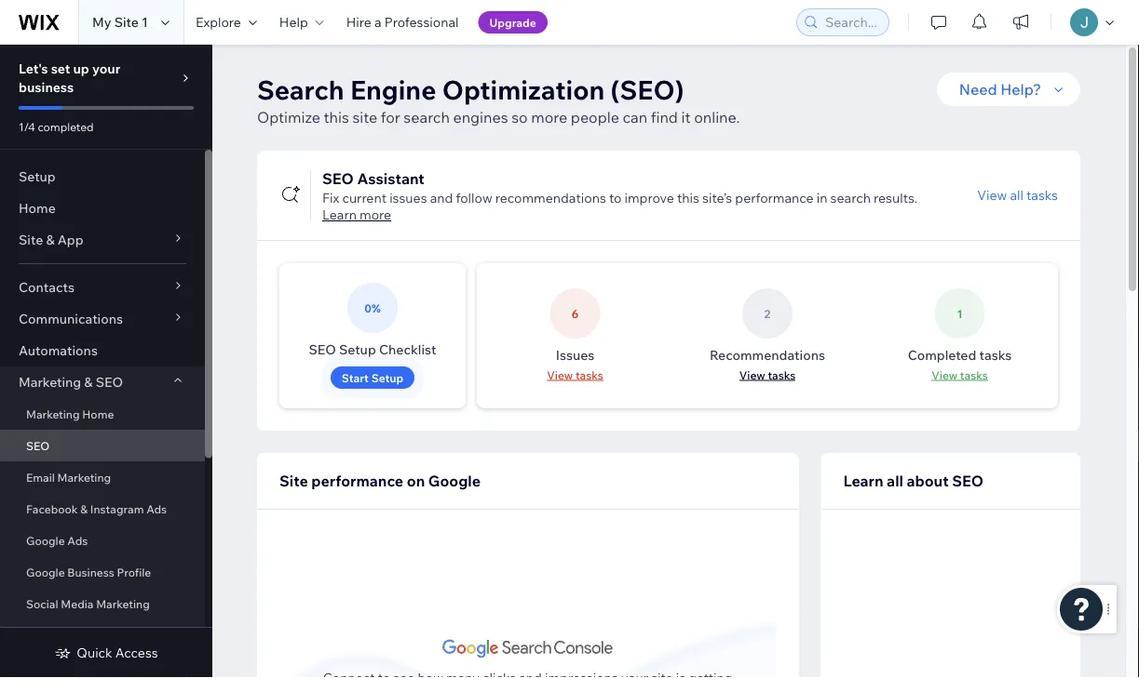 Task type: vqa. For each thing, say whether or not it's contained in the screenshot.
more
yes



Task type: locate. For each thing, give the bounding box(es) containing it.
setup inside start setup button
[[371, 371, 403, 385]]

issues view tasks
[[547, 347, 603, 382]]

0 horizontal spatial all
[[887, 472, 903, 491]]

0 horizontal spatial learn
[[322, 207, 357, 223]]

0 vertical spatial learn
[[322, 207, 357, 223]]

this left site
[[324, 108, 349, 127]]

contacts
[[19, 279, 74, 296]]

start setup button
[[331, 367, 415, 389]]

seo for seo assistant fix current issues and follow recommendations to improve this site's performance in search results. learn more
[[322, 170, 354, 188]]

site & app button
[[0, 224, 205, 256]]

& for site
[[46, 232, 55, 248]]

seo assistant fix current issues and follow recommendations to improve this site's performance in search results. learn more
[[322, 170, 918, 223]]

search engine optimization (seo) optimize this site for search engines so more people can find it online.
[[257, 73, 740, 127]]

more
[[531, 108, 567, 127], [360, 207, 391, 223]]

seo inside dropdown button
[[96, 374, 123, 391]]

1 horizontal spatial view tasks button
[[739, 367, 796, 384]]

marketing down the automations
[[19, 374, 81, 391]]

1 vertical spatial more
[[360, 207, 391, 223]]

seo down automations link
[[96, 374, 123, 391]]

2 vertical spatial setup
[[371, 371, 403, 385]]

google inside google ads link
[[26, 534, 65, 548]]

view tasks button down completed
[[932, 367, 988, 384]]

0 vertical spatial search
[[404, 108, 450, 127]]

improve
[[625, 190, 674, 206]]

0 vertical spatial more
[[531, 108, 567, 127]]

results.
[[874, 190, 918, 206]]

1 right my
[[142, 14, 148, 30]]

search
[[404, 108, 450, 127], [830, 190, 871, 206]]

my
[[92, 14, 111, 30]]

google down the 'facebook'
[[26, 534, 65, 548]]

1 horizontal spatial home
[[82, 407, 114, 421]]

learn left the about in the right of the page
[[843, 472, 883, 491]]

view inside issues view tasks
[[547, 368, 573, 382]]

1
[[142, 14, 148, 30], [957, 307, 963, 321]]

0 horizontal spatial site
[[19, 232, 43, 248]]

0 horizontal spatial ads
[[67, 534, 88, 548]]

all for tasks
[[1010, 187, 1024, 204]]

recommendations
[[495, 190, 606, 206]]

0 vertical spatial this
[[324, 108, 349, 127]]

setup for seo
[[339, 342, 376, 358]]

site's
[[702, 190, 732, 206]]

1 vertical spatial site
[[19, 232, 43, 248]]

1 vertical spatial search
[[830, 190, 871, 206]]

6
[[572, 307, 579, 321]]

social
[[26, 597, 58, 611]]

1 up completed
[[957, 307, 963, 321]]

1 vertical spatial ads
[[67, 534, 88, 548]]

0 vertical spatial site
[[114, 14, 139, 30]]

view all tasks button
[[977, 187, 1058, 204]]

1 horizontal spatial ads
[[146, 502, 167, 516]]

all inside heading
[[887, 472, 903, 491]]

tasks inside issues view tasks
[[575, 368, 603, 382]]

0 horizontal spatial this
[[324, 108, 349, 127]]

google inside google business profile link
[[26, 566, 65, 580]]

more inside seo assistant fix current issues and follow recommendations to improve this site's performance in search results. learn more
[[360, 207, 391, 223]]

performance
[[735, 190, 814, 206], [311, 472, 403, 491]]

& down automations link
[[84, 374, 93, 391]]

email marketing
[[26, 471, 111, 485]]

0 vertical spatial home
[[19, 200, 56, 217]]

hire
[[346, 14, 371, 30]]

facebook
[[26, 502, 78, 516]]

2 horizontal spatial site
[[279, 472, 308, 491]]

set
[[51, 61, 70, 77]]

ads
[[146, 502, 167, 516], [67, 534, 88, 548]]

& right the 'facebook'
[[80, 502, 88, 516]]

1 vertical spatial all
[[887, 472, 903, 491]]

recommendations
[[710, 347, 825, 364]]

explore
[[196, 14, 241, 30]]

0 horizontal spatial performance
[[311, 472, 403, 491]]

current
[[342, 190, 387, 206]]

0 vertical spatial &
[[46, 232, 55, 248]]

view tasks button for recommendations
[[739, 367, 796, 384]]

site performance on google
[[279, 472, 481, 491]]

search right in
[[830, 190, 871, 206]]

seo inside seo assistant fix current issues and follow recommendations to improve this site's performance in search results. learn more
[[322, 170, 354, 188]]

google for google business profile
[[26, 566, 65, 580]]

1 vertical spatial performance
[[311, 472, 403, 491]]

site for site & app
[[19, 232, 43, 248]]

search right for
[[404, 108, 450, 127]]

view all tasks
[[977, 187, 1058, 204]]

this
[[324, 108, 349, 127], [677, 190, 699, 206]]

communications button
[[0, 304, 205, 335]]

performance left in
[[735, 190, 814, 206]]

google right on
[[428, 472, 481, 491]]

2 vertical spatial &
[[80, 502, 88, 516]]

home up seo link
[[82, 407, 114, 421]]

google ads
[[26, 534, 88, 548]]

tasks inside button
[[1026, 187, 1058, 204]]

2 view tasks button from the left
[[739, 367, 796, 384]]

search
[[257, 73, 344, 106]]

checklist
[[379, 342, 436, 358]]

2
[[764, 307, 771, 321]]

performance inside site performance on google heading
[[311, 472, 403, 491]]

facebook & instagram ads link
[[0, 494, 205, 525]]

2 vertical spatial google
[[26, 566, 65, 580]]

profile
[[117, 566, 151, 580]]

0 vertical spatial 1
[[142, 14, 148, 30]]

setup down the seo setup checklist on the bottom left of page
[[371, 371, 403, 385]]

seo right the about in the right of the page
[[952, 472, 983, 491]]

0 vertical spatial performance
[[735, 190, 814, 206]]

online.
[[694, 108, 740, 127]]

1 horizontal spatial this
[[677, 190, 699, 206]]

learn
[[322, 207, 357, 223], [843, 472, 883, 491]]

1 vertical spatial learn
[[843, 472, 883, 491]]

ads up google business profile
[[67, 534, 88, 548]]

tasks for issues view tasks
[[575, 368, 603, 382]]

on
[[407, 472, 425, 491]]

0 horizontal spatial more
[[360, 207, 391, 223]]

view
[[977, 187, 1007, 204], [547, 368, 573, 382], [739, 368, 765, 382], [932, 368, 958, 382]]

view tasks button down the recommendations in the bottom of the page
[[739, 367, 796, 384]]

site inside site performance on google heading
[[279, 472, 308, 491]]

seo up fix
[[322, 170, 354, 188]]

2 horizontal spatial view tasks button
[[932, 367, 988, 384]]

home up "site & app"
[[19, 200, 56, 217]]

home link
[[0, 193, 205, 224]]

search inside seo assistant fix current issues and follow recommendations to improve this site's performance in search results. learn more
[[830, 190, 871, 206]]

quick access
[[77, 645, 158, 662]]

follow
[[456, 190, 492, 206]]

0 vertical spatial google
[[428, 472, 481, 491]]

learn down fix
[[322, 207, 357, 223]]

google inside site performance on google heading
[[428, 472, 481, 491]]

setup down the 1/4
[[19, 169, 56, 185]]

& left app
[[46, 232, 55, 248]]

home
[[19, 200, 56, 217], [82, 407, 114, 421]]

1 horizontal spatial learn
[[843, 472, 883, 491]]

facebook & instagram ads
[[26, 502, 167, 516]]

1 horizontal spatial search
[[830, 190, 871, 206]]

google up social
[[26, 566, 65, 580]]

completed
[[908, 347, 976, 364]]

0 horizontal spatial 1
[[142, 14, 148, 30]]

view tasks button
[[547, 367, 603, 384], [739, 367, 796, 384], [932, 367, 988, 384]]

performance left on
[[311, 472, 403, 491]]

1 vertical spatial google
[[26, 534, 65, 548]]

more right 'so'
[[531, 108, 567, 127]]

0 vertical spatial all
[[1010, 187, 1024, 204]]

& for marketing
[[84, 374, 93, 391]]

find
[[651, 108, 678, 127]]

marketing
[[19, 374, 81, 391], [26, 407, 80, 421], [57, 471, 111, 485], [96, 597, 150, 611]]

1 vertical spatial 1
[[957, 307, 963, 321]]

3 view tasks button from the left
[[932, 367, 988, 384]]

site inside site & app dropdown button
[[19, 232, 43, 248]]

tasks for view all tasks
[[1026, 187, 1058, 204]]

sidebar element
[[0, 45, 212, 679]]

setup up start
[[339, 342, 376, 358]]

1 vertical spatial &
[[84, 374, 93, 391]]

completed
[[38, 120, 94, 134]]

social media marketing
[[26, 597, 150, 611]]

email
[[26, 471, 55, 485]]

it
[[681, 108, 691, 127]]

all inside button
[[1010, 187, 1024, 204]]

this left 'site's'
[[677, 190, 699, 206]]

people
[[571, 108, 619, 127]]

tasks inside recommendations view tasks
[[768, 368, 796, 382]]

view tasks button down issues
[[547, 367, 603, 384]]

marketing inside dropdown button
[[19, 374, 81, 391]]

0 vertical spatial setup
[[19, 169, 56, 185]]

1 horizontal spatial all
[[1010, 187, 1024, 204]]

app
[[58, 232, 83, 248]]

2 vertical spatial site
[[279, 472, 308, 491]]

seo
[[322, 170, 354, 188], [309, 342, 336, 358], [96, 374, 123, 391], [26, 439, 50, 453], [952, 472, 983, 491]]

learn inside heading
[[843, 472, 883, 491]]

0 horizontal spatial view tasks button
[[547, 367, 603, 384]]

learn all about seo heading
[[843, 470, 983, 493]]

0 horizontal spatial search
[[404, 108, 450, 127]]

1 vertical spatial home
[[82, 407, 114, 421]]

1 vertical spatial this
[[677, 190, 699, 206]]

1 horizontal spatial 1
[[957, 307, 963, 321]]

more down current
[[360, 207, 391, 223]]

ads right instagram
[[146, 502, 167, 516]]

tasks
[[1026, 187, 1058, 204], [979, 347, 1012, 364], [575, 368, 603, 382], [768, 368, 796, 382], [960, 368, 988, 382]]

1 vertical spatial setup
[[339, 342, 376, 358]]

google for google ads
[[26, 534, 65, 548]]

and
[[430, 190, 453, 206]]

seo inside heading
[[952, 472, 983, 491]]

marketing up facebook & instagram ads
[[57, 471, 111, 485]]

1 horizontal spatial performance
[[735, 190, 814, 206]]

marketing down "profile"
[[96, 597, 150, 611]]

all
[[1010, 187, 1024, 204], [887, 472, 903, 491]]

seo for seo setup checklist
[[309, 342, 336, 358]]

1 horizontal spatial more
[[531, 108, 567, 127]]

seo up start setup button
[[309, 342, 336, 358]]

seo up email
[[26, 439, 50, 453]]

& for facebook
[[80, 502, 88, 516]]

1 view tasks button from the left
[[547, 367, 603, 384]]



Task type: describe. For each thing, give the bounding box(es) containing it.
search inside search engine optimization (seo) optimize this site for search engines so more people can find it online.
[[404, 108, 450, 127]]

recommendations view tasks
[[710, 347, 825, 382]]

marketing & seo
[[19, 374, 123, 391]]

marketing home link
[[0, 399, 205, 430]]

help
[[279, 14, 308, 30]]

view tasks button for issues
[[547, 367, 603, 384]]

let's
[[19, 61, 48, 77]]

(seo)
[[611, 73, 684, 106]]

media
[[61, 597, 94, 611]]

issues
[[389, 190, 427, 206]]

a
[[374, 14, 381, 30]]

business
[[67, 566, 114, 580]]

up
[[73, 61, 89, 77]]

access
[[115, 645, 158, 662]]

0%
[[364, 301, 381, 315]]

this inside seo assistant fix current issues and follow recommendations to improve this site's performance in search results. learn more
[[677, 190, 699, 206]]

issues
[[556, 347, 595, 364]]

to
[[609, 190, 622, 206]]

site
[[352, 108, 377, 127]]

need
[[959, 80, 997, 99]]

1/4
[[19, 120, 35, 134]]

marketing & seo button
[[0, 367, 205, 399]]

engine
[[350, 73, 436, 106]]

communications
[[19, 311, 123, 327]]

quick
[[77, 645, 112, 662]]

need help? button
[[937, 73, 1080, 106]]

seo setup checklist
[[309, 342, 436, 358]]

learn inside seo assistant fix current issues and follow recommendations to improve this site's performance in search results. learn more
[[322, 207, 357, 223]]

0 vertical spatial ads
[[146, 502, 167, 516]]

google business profile
[[26, 566, 151, 580]]

email marketing link
[[0, 462, 205, 494]]

learn more link
[[322, 207, 391, 224]]

about
[[907, 472, 949, 491]]

performance inside seo assistant fix current issues and follow recommendations to improve this site's performance in search results. learn more
[[735, 190, 814, 206]]

assistant
[[357, 170, 424, 188]]

hire a professional
[[346, 14, 459, 30]]

marketing home
[[26, 407, 114, 421]]

1/4 completed
[[19, 120, 94, 134]]

quick access button
[[54, 645, 158, 662]]

in
[[817, 190, 827, 206]]

my site 1
[[92, 14, 148, 30]]

site & app
[[19, 232, 83, 248]]

need help?
[[959, 80, 1041, 99]]

setup link
[[0, 161, 205, 193]]

optimization
[[442, 73, 605, 106]]

marketing down marketing & seo
[[26, 407, 80, 421]]

upgrade
[[489, 15, 536, 29]]

more inside search engine optimization (seo) optimize this site for search engines so more people can find it online.
[[531, 108, 567, 127]]

optimize
[[257, 108, 320, 127]]

so
[[511, 108, 528, 127]]

start
[[342, 371, 369, 385]]

social media marketing link
[[0, 589, 205, 620]]

start setup
[[342, 371, 403, 385]]

1 horizontal spatial site
[[114, 14, 139, 30]]

contacts button
[[0, 272, 205, 304]]

business
[[19, 79, 74, 95]]

completed tasks view tasks
[[908, 347, 1012, 382]]

seo link
[[0, 430, 205, 462]]

google business profile link
[[0, 557, 205, 589]]

view tasks button for completed
[[932, 367, 988, 384]]

hire a professional link
[[335, 0, 470, 45]]

help?
[[1001, 80, 1041, 99]]

tasks for recommendations view tasks
[[768, 368, 796, 382]]

your
[[92, 61, 120, 77]]

site performance on google heading
[[279, 470, 481, 493]]

learn all about seo
[[843, 472, 983, 491]]

site for site performance on google
[[279, 472, 308, 491]]

view inside button
[[977, 187, 1007, 204]]

professional
[[384, 14, 459, 30]]

fix
[[322, 190, 339, 206]]

automations link
[[0, 335, 205, 367]]

view inside recommendations view tasks
[[739, 368, 765, 382]]

seo for seo
[[26, 439, 50, 453]]

setup inside the setup link
[[19, 169, 56, 185]]

upgrade button
[[478, 11, 547, 34]]

let's set up your business
[[19, 61, 120, 95]]

this inside search engine optimization (seo) optimize this site for search engines so more people can find it online.
[[324, 108, 349, 127]]

automations
[[19, 343, 98, 359]]

engines
[[453, 108, 508, 127]]

0 horizontal spatial home
[[19, 200, 56, 217]]

help button
[[268, 0, 335, 45]]

can
[[623, 108, 648, 127]]

view inside completed tasks view tasks
[[932, 368, 958, 382]]

setup for start
[[371, 371, 403, 385]]

all for about
[[887, 472, 903, 491]]

instagram
[[90, 502, 144, 516]]

google ads link
[[0, 525, 205, 557]]

Search... field
[[820, 9, 883, 35]]



